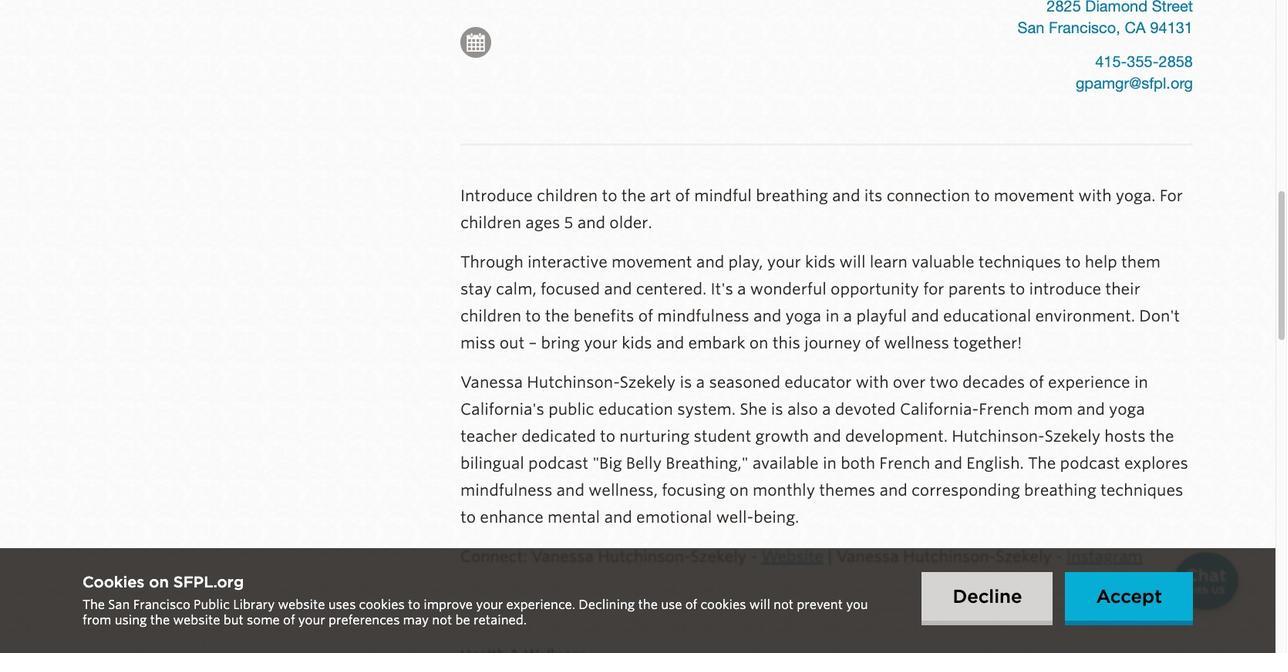 Task type: vqa. For each thing, say whether or not it's contained in the screenshot.
31 LINK at the top left
no



Task type: locate. For each thing, give the bounding box(es) containing it.
1 horizontal spatial french
[[979, 400, 1030, 419]]

0 vertical spatial movement
[[994, 187, 1075, 205]]

with left yoga.
[[1079, 187, 1112, 205]]

preferences
[[329, 613, 400, 628]]

use
[[661, 598, 683, 613]]

1 vertical spatial san
[[108, 598, 130, 613]]

corresponding
[[912, 481, 1021, 500]]

movement
[[994, 187, 1075, 205], [612, 253, 693, 272]]

0 horizontal spatial cookies
[[359, 598, 405, 613]]

1 horizontal spatial not
[[774, 598, 794, 613]]

0 vertical spatial not
[[774, 598, 794, 613]]

accept button
[[1066, 573, 1194, 622]]

1 vertical spatial yoga
[[1110, 400, 1146, 419]]

2 vertical spatial with
[[1187, 585, 1209, 596]]

mindfulness inside through interactive movement and play, your kids will learn valuable techniques to help them stay calm, focused and centered. it's a wonderful opportunity for parents to introduce their children to the benefits of mindfulness and yoga in a playful and educational environment. don't miss out – bring your kids and embark on this journey of wellness together!
[[658, 307, 750, 326]]

breathing,"
[[666, 454, 749, 473]]

1 horizontal spatial breathing
[[1025, 481, 1097, 500]]

children down the introduce
[[461, 214, 522, 232]]

explores
[[1125, 454, 1189, 473]]

0 vertical spatial mindfulness
[[658, 307, 750, 326]]

san francisco , ca 94131
[[1018, 18, 1194, 36]]

in up journey
[[826, 307, 840, 326]]

0 horizontal spatial techniques
[[979, 253, 1062, 272]]

1 vertical spatial will
[[750, 598, 771, 613]]

the
[[1029, 454, 1057, 473], [83, 598, 105, 613]]

0 vertical spatial francisco
[[1049, 18, 1117, 36]]

your up wonderful
[[768, 253, 801, 272]]

website down public
[[173, 613, 220, 628]]

- left the instagram
[[1056, 548, 1063, 566]]

with left us
[[1187, 585, 1209, 596]]

not down improve at the left bottom of page
[[432, 613, 452, 628]]

0 horizontal spatial mindfulness
[[461, 481, 553, 500]]

0 vertical spatial in
[[826, 307, 840, 326]]

french
[[979, 400, 1030, 419], [880, 454, 931, 473]]

decline button
[[922, 573, 1054, 622]]

0 vertical spatial is
[[680, 373, 692, 392]]

together!
[[954, 334, 1023, 353]]

not left prevent
[[774, 598, 794, 613]]

and up it's
[[697, 253, 725, 272]]

0 horizontal spatial french
[[880, 454, 931, 473]]

0 horizontal spatial movement
[[612, 253, 693, 272]]

1 vertical spatial kids
[[622, 334, 653, 353]]

0 horizontal spatial vanessa
[[461, 373, 523, 392]]

0 vertical spatial french
[[979, 400, 1030, 419]]

1 vertical spatial breathing
[[1025, 481, 1097, 500]]

podcast down the hosts
[[1061, 454, 1121, 473]]

of right the some
[[283, 613, 295, 628]]

and up the corresponding
[[935, 454, 963, 473]]

breathing inside introduce children to the art of mindful breathing and its connection to movement with yoga. for children ages 5 and older.
[[756, 187, 829, 205]]

1 horizontal spatial the
[[1029, 454, 1057, 473]]

0 horizontal spatial website
[[173, 613, 220, 628]]

alert dialog
[[0, 549, 1276, 654]]

0 vertical spatial the
[[1029, 454, 1057, 473]]

1 vertical spatial website
[[173, 613, 220, 628]]

prevent
[[797, 598, 843, 613]]

techniques down explores
[[1101, 481, 1184, 500]]

calm,
[[496, 280, 537, 299]]

your down benefits
[[584, 334, 618, 353]]

public
[[194, 598, 230, 613]]

0 horizontal spatial is
[[680, 373, 692, 392]]

of down playful
[[866, 334, 881, 353]]

0 vertical spatial will
[[840, 253, 866, 272]]

1 horizontal spatial on
[[730, 481, 749, 500]]

gpamgr@sfpl.org
[[1076, 74, 1194, 92]]

and right themes
[[880, 481, 908, 500]]

website
[[762, 548, 824, 566]]

in
[[826, 307, 840, 326], [1135, 373, 1149, 392], [823, 454, 837, 473]]

0 horizontal spatial will
[[750, 598, 771, 613]]

french down 'decades'
[[979, 400, 1030, 419]]

"big
[[593, 454, 622, 473]]

on right 'cookies'
[[149, 573, 169, 592]]

podcast
[[529, 454, 589, 473], [1061, 454, 1121, 473]]

the left 'use'
[[639, 598, 658, 613]]

1 vertical spatial children
[[461, 214, 522, 232]]

szekely down mom
[[1045, 427, 1101, 446]]

to right connection
[[975, 187, 990, 205]]

play,
[[729, 253, 764, 272]]

1 horizontal spatial -
[[1056, 548, 1063, 566]]

1 horizontal spatial cookies
[[701, 598, 747, 613]]

94131
[[1151, 18, 1194, 36]]

children up miss
[[461, 307, 522, 326]]

will up opportunity
[[840, 253, 866, 272]]

them
[[1122, 253, 1161, 272]]

vanessa inside vanessa hutchinson-szekely is a seasoned educator with over two decades of experience in california's public education system. she is also a devoted california-french mom and yoga teacher dedicated to nurturing student growth and development. hutchinson-szekely hosts the bilingual podcast "big belly breathing," available in both french and english. the podcast explores mindfulness and wellness, focusing on monthly themes and corresponding breathing techniques to enhance mental and emotional well-being.
[[461, 373, 523, 392]]

1 horizontal spatial is
[[771, 400, 784, 419]]

with up devoted at the right bottom of the page
[[856, 373, 889, 392]]

2 podcast from the left
[[1061, 454, 1121, 473]]

- left website link
[[751, 548, 758, 566]]

the left art at right top
[[622, 187, 646, 205]]

instagram
[[1067, 548, 1143, 566]]

will down website at the bottom of the page
[[750, 598, 771, 613]]

the up the bring
[[545, 307, 570, 326]]

1 horizontal spatial francisco
[[1049, 18, 1117, 36]]

szekely down well-
[[691, 548, 747, 566]]

mindfulness up enhance
[[461, 481, 553, 500]]

1 horizontal spatial will
[[840, 253, 866, 272]]

gpamgr@sfpl.org link
[[1076, 74, 1194, 92]]

a right also
[[823, 400, 831, 419]]

2 horizontal spatial on
[[750, 334, 769, 353]]

2 vertical spatial on
[[149, 573, 169, 592]]

a up journey
[[844, 307, 853, 326]]

not
[[774, 598, 794, 613], [432, 613, 452, 628]]

1 horizontal spatial mindfulness
[[658, 307, 750, 326]]

kids down benefits
[[622, 334, 653, 353]]

your
[[768, 253, 801, 272], [584, 334, 618, 353], [476, 598, 503, 613], [298, 613, 325, 628]]

in right experience
[[1135, 373, 1149, 392]]

san
[[1018, 18, 1045, 36], [108, 598, 130, 613]]

and right the 5
[[578, 214, 606, 232]]

1 horizontal spatial podcast
[[1061, 454, 1121, 473]]

through interactive movement and play, your kids will learn valuable techniques to help them stay calm, focused and centered. it's a wonderful opportunity for parents to introduce their children to the benefits of mindfulness and yoga in a playful and educational environment. don't miss out – bring your kids and embark on this journey of wellness together!
[[461, 253, 1181, 353]]

0 vertical spatial kids
[[806, 253, 836, 272]]

available
[[753, 454, 819, 473]]

cookies
[[359, 598, 405, 613], [701, 598, 747, 613]]

0 horizontal spatial -
[[751, 548, 758, 566]]

hosts
[[1105, 427, 1146, 446]]

1 vertical spatial on
[[730, 481, 749, 500]]

cookies up the preferences
[[359, 598, 405, 613]]

in left "both"
[[823, 454, 837, 473]]

experience.
[[507, 598, 576, 613]]

mindfulness up embark
[[658, 307, 750, 326]]

0 horizontal spatial francisco
[[133, 598, 190, 613]]

french down development.
[[880, 454, 931, 473]]

techniques inside vanessa hutchinson-szekely is a seasoned educator with over two decades of experience in california's public education system. she is also a devoted california-french mom and yoga teacher dedicated to nurturing student growth and development. hutchinson-szekely hosts the bilingual podcast "big belly breathing," available in both french and english. the podcast explores mindfulness and wellness, focusing on monthly themes and corresponding breathing techniques to enhance mental and emotional well-being.
[[1101, 481, 1184, 500]]

yoga inside vanessa hutchinson-szekely is a seasoned educator with over two decades of experience in california's public education system. she is also a devoted california-french mom and yoga teacher dedicated to nurturing student growth and development. hutchinson-szekely hosts the bilingual podcast "big belly breathing," available in both french and english. the podcast explores mindfulness and wellness, focusing on monthly themes and corresponding breathing techniques to enhance mental and emotional well-being.
[[1110, 400, 1146, 419]]

well-
[[717, 508, 754, 527]]

on up well-
[[730, 481, 749, 500]]

0 vertical spatial with
[[1079, 187, 1112, 205]]

on
[[750, 334, 769, 353], [730, 481, 749, 500], [149, 573, 169, 592]]

0 vertical spatial on
[[750, 334, 769, 353]]

-
[[751, 548, 758, 566], [1056, 548, 1063, 566]]

is right she
[[771, 400, 784, 419]]

1 horizontal spatial yoga
[[1110, 400, 1146, 419]]

1 - from the left
[[751, 548, 758, 566]]

the up from
[[83, 598, 105, 613]]

1 horizontal spatial vanessa
[[532, 548, 594, 566]]

instagram link
[[1067, 548, 1143, 566]]

wellness
[[885, 334, 950, 353]]

to right parents
[[1010, 280, 1026, 299]]

yoga up the hosts
[[1110, 400, 1146, 419]]

will inside cookies on sfpl.org the san francisco public library website uses cookies to improve your experience. declining the use of cookies will not prevent you from using the website but some of your preferences may not be retained.
[[750, 598, 771, 613]]

0 horizontal spatial podcast
[[529, 454, 589, 473]]

2 - from the left
[[1056, 548, 1063, 566]]

chat with us
[[1186, 566, 1228, 596]]

hutchinson- up the decline
[[904, 548, 996, 566]]

the
[[622, 187, 646, 205], [545, 307, 570, 326], [1150, 427, 1175, 446], [639, 598, 658, 613], [150, 613, 170, 628]]

and up benefits
[[604, 280, 632, 299]]

of inside introduce children to the art of mindful breathing and its connection to movement with yoga. for children ages 5 and older.
[[676, 187, 691, 205]]

2 cookies from the left
[[701, 598, 747, 613]]

to up older.
[[602, 187, 618, 205]]

2 horizontal spatial vanessa
[[837, 548, 899, 566]]

the inside vanessa hutchinson-szekely is a seasoned educator with over two decades of experience in california's public education system. she is also a devoted california-french mom and yoga teacher dedicated to nurturing student growth and development. hutchinson-szekely hosts the bilingual podcast "big belly breathing," available in both french and english. the podcast explores mindfulness and wellness, focusing on monthly themes and corresponding breathing techniques to enhance mental and emotional well-being.
[[1029, 454, 1057, 473]]

2858
[[1159, 52, 1194, 70]]

the inside vanessa hutchinson-szekely is a seasoned educator with over two decades of experience in california's public education system. she is also a devoted california-french mom and yoga teacher dedicated to nurturing student growth and development. hutchinson-szekely hosts the bilingual podcast "big belly breathing," available in both french and english. the podcast explores mindfulness and wellness, focusing on monthly themes and corresponding breathing techniques to enhance mental and emotional well-being.
[[1150, 427, 1175, 446]]

website left uses
[[278, 598, 325, 613]]

2 vertical spatial children
[[461, 307, 522, 326]]

0 vertical spatial yoga
[[786, 307, 822, 326]]

0 vertical spatial breathing
[[756, 187, 829, 205]]

355-
[[1128, 52, 1159, 70]]

francisco
[[1049, 18, 1117, 36], [133, 598, 190, 613]]

of right 'use'
[[686, 598, 698, 613]]

0 horizontal spatial on
[[149, 573, 169, 592]]

dedicated
[[522, 427, 596, 446]]

the right the english.
[[1029, 454, 1057, 473]]

0 horizontal spatial breathing
[[756, 187, 829, 205]]

student
[[694, 427, 752, 446]]

1 horizontal spatial movement
[[994, 187, 1075, 205]]

francisco inside cookies on sfpl.org the san francisco public library website uses cookies to improve your experience. declining the use of cookies will not prevent you from using the website but some of your preferences may not be retained.
[[133, 598, 190, 613]]

of right art at right top
[[676, 187, 691, 205]]

cookies right 'use'
[[701, 598, 747, 613]]

yoga down wonderful
[[786, 307, 822, 326]]

1 horizontal spatial techniques
[[1101, 481, 1184, 500]]

1 vertical spatial the
[[83, 598, 105, 613]]

415-
[[1096, 52, 1128, 70]]

of up mom
[[1030, 373, 1045, 392]]

through
[[461, 253, 524, 272]]

for
[[1160, 187, 1184, 205]]

children up the 5
[[537, 187, 598, 205]]

0 horizontal spatial not
[[432, 613, 452, 628]]

on left this
[[750, 334, 769, 353]]

is up system.
[[680, 373, 692, 392]]

yoga inside through interactive movement and play, your kids will learn valuable techniques to help them stay calm, focused and centered. it's a wonderful opportunity for parents to introduce their children to the benefits of mindfulness and yoga in a playful and educational environment. don't miss out – bring your kids and embark on this journey of wellness together!
[[786, 307, 822, 326]]

0 vertical spatial san
[[1018, 18, 1045, 36]]

vanessa right |
[[837, 548, 899, 566]]

the up explores
[[1150, 427, 1175, 446]]

vanessa hutchinson-szekely is a seasoned educator with over two decades of experience in california's public education system. she is also a devoted california-french mom and yoga teacher dedicated to nurturing student growth and development. hutchinson-szekely hosts the bilingual podcast "big belly breathing," available in both french and english. the podcast explores mindfulness and wellness, focusing on monthly themes and corresponding breathing techniques to enhance mental and emotional well-being.
[[461, 373, 1189, 527]]

szekely up the education
[[620, 373, 676, 392]]

0 horizontal spatial san
[[108, 598, 130, 613]]

1 vertical spatial mindfulness
[[461, 481, 553, 500]]

to up may
[[408, 598, 421, 613]]

library
[[233, 598, 275, 613]]

0 horizontal spatial yoga
[[786, 307, 822, 326]]

podcast down dedicated
[[529, 454, 589, 473]]

1 vertical spatial with
[[856, 373, 889, 392]]

and left its
[[833, 187, 861, 205]]

of
[[676, 187, 691, 205], [639, 307, 654, 326], [866, 334, 881, 353], [1030, 373, 1045, 392], [686, 598, 698, 613], [283, 613, 295, 628]]

mindfulness inside vanessa hutchinson-szekely is a seasoned educator with over two decades of experience in california's public education system. she is also a devoted california-french mom and yoga teacher dedicated to nurturing student growth and development. hutchinson-szekely hosts the bilingual podcast "big belly breathing," available in both french and english. the podcast explores mindfulness and wellness, focusing on monthly themes and corresponding breathing techniques to enhance mental and emotional well-being.
[[461, 481, 553, 500]]

centered.
[[636, 280, 707, 299]]

1 vertical spatial francisco
[[133, 598, 190, 613]]

improve
[[424, 598, 473, 613]]

public
[[549, 400, 595, 419]]

is
[[680, 373, 692, 392], [771, 400, 784, 419]]

to
[[602, 187, 618, 205], [975, 187, 990, 205], [1066, 253, 1081, 272], [1010, 280, 1026, 299], [526, 307, 541, 326], [600, 427, 616, 446], [461, 508, 476, 527], [408, 598, 421, 613]]

1 horizontal spatial with
[[1079, 187, 1112, 205]]

and down experience
[[1078, 400, 1106, 419]]

vanessa down mental
[[532, 548, 594, 566]]

belly
[[626, 454, 662, 473]]

for
[[924, 280, 945, 299]]

kids up wonderful
[[806, 253, 836, 272]]

1 vertical spatial movement
[[612, 253, 693, 272]]

0 horizontal spatial with
[[856, 373, 889, 392]]

techniques up parents
[[979, 253, 1062, 272]]

0 vertical spatial techniques
[[979, 253, 1062, 272]]

stay
[[461, 280, 492, 299]]

francisco up using
[[133, 598, 190, 613]]

opportunity
[[831, 280, 920, 299]]

francisco up 415-
[[1049, 18, 1117, 36]]

0 horizontal spatial the
[[83, 598, 105, 613]]

mindfulness
[[658, 307, 750, 326], [461, 481, 553, 500]]

415-355-2858 link
[[1096, 52, 1194, 70]]

its
[[865, 187, 883, 205]]

yoga
[[786, 307, 822, 326], [1110, 400, 1146, 419]]

2 horizontal spatial with
[[1187, 585, 1209, 596]]

focused
[[541, 280, 600, 299]]

1 horizontal spatial website
[[278, 598, 325, 613]]

1 vertical spatial techniques
[[1101, 481, 1184, 500]]

vanessa up california's
[[461, 373, 523, 392]]

vanessa
[[461, 373, 523, 392], [532, 548, 594, 566], [837, 548, 899, 566]]

1 vertical spatial not
[[432, 613, 452, 628]]



Task type: describe. For each thing, give the bounding box(es) containing it.
to left enhance
[[461, 508, 476, 527]]

movement inside introduce children to the art of mindful breathing and its connection to movement with yoga. for children ages 5 and older.
[[994, 187, 1075, 205]]

valuable
[[912, 253, 975, 272]]

california's
[[461, 400, 545, 419]]

connection
[[887, 187, 971, 205]]

cookies
[[83, 573, 145, 592]]

wonderful
[[751, 280, 827, 299]]

devoted
[[835, 400, 896, 419]]

interactive
[[528, 253, 608, 272]]

seasoned
[[709, 373, 781, 392]]

monthly
[[753, 481, 816, 500]]

and up this
[[754, 307, 782, 326]]

parents
[[949, 280, 1006, 299]]

growth
[[756, 427, 810, 446]]

playful
[[857, 307, 908, 326]]

using
[[115, 613, 147, 628]]

also
[[788, 400, 818, 419]]

both
[[841, 454, 876, 473]]

in inside through interactive movement and play, your kids will learn valuable techniques to help them stay calm, focused and centered. it's a wonderful opportunity for parents to introduce their children to the benefits of mindfulness and yoga in a playful and educational environment. don't miss out – bring your kids and embark on this journey of wellness together!
[[826, 307, 840, 326]]

szekely up the decline
[[996, 548, 1052, 566]]

–
[[529, 334, 537, 353]]

a right it's
[[738, 280, 747, 299]]

and up the wellness
[[912, 307, 940, 326]]

miss
[[461, 334, 496, 353]]

|
[[828, 548, 833, 566]]

to up the –
[[526, 307, 541, 326]]

a up system.
[[696, 373, 705, 392]]

,
[[1117, 18, 1121, 36]]

bilingual
[[461, 454, 525, 473]]

1 cookies from the left
[[359, 598, 405, 613]]

wellness,
[[589, 481, 658, 500]]

children inside through interactive movement and play, your kids will learn valuable techniques to help them stay calm, focused and centered. it's a wonderful opportunity for parents to introduce their children to the benefits of mindfulness and yoga in a playful and educational environment. don't miss out – bring your kids and embark on this journey of wellness together!
[[461, 307, 522, 326]]

on inside cookies on sfpl.org the san francisco public library website uses cookies to improve your experience. declining the use of cookies will not prevent you from using the website but some of your preferences may not be retained.
[[149, 573, 169, 592]]

cookies on sfpl.org document
[[83, 573, 898, 629]]

some
[[247, 613, 280, 628]]

don't
[[1140, 307, 1181, 326]]

and up mental
[[557, 481, 585, 500]]

themes
[[820, 481, 876, 500]]

system.
[[678, 400, 736, 419]]

accept
[[1097, 586, 1163, 608]]

alert dialog containing decline
[[0, 549, 1276, 654]]

development.
[[846, 427, 948, 446]]

introduce children to the art of mindful breathing and its connection to movement with yoga. for children ages 5 and older.
[[461, 187, 1184, 232]]

of down "centered."
[[639, 307, 654, 326]]

the right using
[[150, 613, 170, 628]]

hutchinson- up the english.
[[952, 427, 1045, 446]]

hutchinson- down emotional
[[598, 548, 691, 566]]

emotional
[[637, 508, 713, 527]]

decades
[[963, 373, 1026, 392]]

the inside cookies on sfpl.org the san francisco public library website uses cookies to improve your experience. declining the use of cookies will not prevent you from using the website but some of your preferences may not be retained.
[[83, 598, 105, 613]]

help
[[1085, 253, 1118, 272]]

1 vertical spatial is
[[771, 400, 784, 419]]

sfpl.org
[[174, 573, 244, 592]]

1 vertical spatial french
[[880, 454, 931, 473]]

cookies on sfpl.org the san francisco public library website uses cookies to improve your experience. declining the use of cookies will not prevent you from using the website but some of your preferences may not be retained.
[[83, 573, 869, 628]]

with inside introduce children to the art of mindful breathing and its connection to movement with yoga. for children ages 5 and older.
[[1079, 187, 1112, 205]]

with inside vanessa hutchinson-szekely is a seasoned educator with over two decades of experience in california's public education system. she is also a devoted california-french mom and yoga teacher dedicated to nurturing student growth and development. hutchinson-szekely hosts the bilingual podcast "big belly breathing," available in both french and english. the podcast explores mindfulness and wellness, focusing on monthly themes and corresponding breathing techniques to enhance mental and emotional well-being.
[[856, 373, 889, 392]]

on inside vanessa hutchinson-szekely is a seasoned educator with over two decades of experience in california's public education system. she is also a devoted california-french mom and yoga teacher dedicated to nurturing student growth and development. hutchinson-szekely hosts the bilingual podcast "big belly breathing," available in both french and english. the podcast explores mindfulness and wellness, focusing on monthly themes and corresponding breathing techniques to enhance mental and emotional well-being.
[[730, 481, 749, 500]]

of inside vanessa hutchinson-szekely is a seasoned educator with over two decades of experience in california's public education system. she is also a devoted california-french mom and yoga teacher dedicated to nurturing student growth and development. hutchinson-szekely hosts the bilingual podcast "big belly breathing," available in both french and english. the podcast explores mindfulness and wellness, focusing on monthly themes and corresponding breathing techniques to enhance mental and emotional well-being.
[[1030, 373, 1045, 392]]

their
[[1106, 280, 1141, 299]]

ages
[[526, 214, 560, 232]]

your right the some
[[298, 613, 325, 628]]

being.
[[754, 508, 800, 527]]

connect:
[[461, 548, 528, 566]]

the inside through interactive movement and play, your kids will learn valuable techniques to help them stay calm, focused and centered. it's a wonderful opportunity for parents to introduce their children to the benefits of mindfulness and yoga in a playful and educational environment. don't miss out – bring your kids and embark on this journey of wellness together!
[[545, 307, 570, 326]]

education
[[599, 400, 674, 419]]

0 vertical spatial website
[[278, 598, 325, 613]]

introduce
[[1030, 280, 1102, 299]]

nurturing
[[620, 427, 690, 446]]

1 vertical spatial in
[[1135, 373, 1149, 392]]

educational
[[944, 307, 1032, 326]]

breathing inside vanessa hutchinson-szekely is a seasoned educator with over two decades of experience in california's public education system. she is also a devoted california-french mom and yoga teacher dedicated to nurturing student growth and development. hutchinson-szekely hosts the bilingual podcast "big belly breathing," available in both french and english. the podcast explores mindfulness and wellness, focusing on monthly themes and corresponding breathing techniques to enhance mental and emotional well-being.
[[1025, 481, 1097, 500]]

hutchinson- up public
[[527, 373, 620, 392]]

california-
[[900, 400, 979, 419]]

learn
[[870, 253, 908, 272]]

and left embark
[[657, 334, 685, 353]]

2 vertical spatial in
[[823, 454, 837, 473]]

this
[[773, 334, 801, 353]]

and down also
[[814, 427, 842, 446]]

enhance
[[480, 508, 544, 527]]

teacher
[[461, 427, 518, 446]]

with inside chat with us
[[1187, 585, 1209, 596]]

5
[[565, 214, 574, 232]]

benefits
[[574, 307, 635, 326]]

movement inside through interactive movement and play, your kids will learn valuable techniques to help them stay calm, focused and centered. it's a wonderful opportunity for parents to introduce their children to the benefits of mindfulness and yoga in a playful and educational environment. don't miss out – bring your kids and embark on this journey of wellness together!
[[612, 253, 693, 272]]

the inside introduce children to the art of mindful breathing and its connection to movement with yoga. for children ages 5 and older.
[[622, 187, 646, 205]]

and down wellness,
[[605, 508, 633, 527]]

it's
[[711, 280, 734, 299]]

us
[[1212, 585, 1226, 596]]

but
[[224, 613, 244, 628]]

ca
[[1125, 18, 1147, 36]]

will inside through interactive movement and play, your kids will learn valuable techniques to help them stay calm, focused and centered. it's a wonderful opportunity for parents to introduce their children to the benefits of mindfulness and yoga in a playful and educational environment. don't miss out – bring your kids and embark on this journey of wellness together!
[[840, 253, 866, 272]]

mental
[[548, 508, 600, 527]]

to up "big on the left of page
[[600, 427, 616, 446]]

0 vertical spatial children
[[537, 187, 598, 205]]

she
[[740, 400, 767, 419]]

mindful
[[695, 187, 752, 205]]

to inside cookies on sfpl.org the san francisco public library website uses cookies to improve your experience. declining the use of cookies will not prevent you from using the website but some of your preferences may not be retained.
[[408, 598, 421, 613]]

on inside through interactive movement and play, your kids will learn valuable techniques to help them stay calm, focused and centered. it's a wonderful opportunity for parents to introduce their children to the benefits of mindfulness and yoga in a playful and educational environment. don't miss out – bring your kids and embark on this journey of wellness together!
[[750, 334, 769, 353]]

techniques inside through interactive movement and play, your kids will learn valuable techniques to help them stay calm, focused and centered. it's a wonderful opportunity for parents to introduce their children to the benefits of mindfulness and yoga in a playful and educational environment. don't miss out – bring your kids and embark on this journey of wellness together!
[[979, 253, 1062, 272]]

1 horizontal spatial san
[[1018, 18, 1045, 36]]

san inside cookies on sfpl.org the san francisco public library website uses cookies to improve your experience. declining the use of cookies will not prevent you from using the website but some of your preferences may not be retained.
[[108, 598, 130, 613]]

connect: vanessa hutchinson-szekely - website | vanessa hutchinson-szekely - instagram
[[461, 548, 1143, 566]]

1 podcast from the left
[[529, 454, 589, 473]]

environment.
[[1036, 307, 1136, 326]]

decline
[[953, 586, 1023, 608]]

embark
[[689, 334, 746, 353]]

over
[[893, 373, 926, 392]]

retained.
[[474, 613, 527, 628]]

your up retained.
[[476, 598, 503, 613]]

two
[[930, 373, 959, 392]]

educator
[[785, 373, 852, 392]]

0 horizontal spatial kids
[[622, 334, 653, 353]]

be
[[456, 613, 471, 628]]

mom
[[1034, 400, 1073, 419]]

older.
[[610, 214, 653, 232]]

focusing
[[662, 481, 726, 500]]

may
[[403, 613, 429, 628]]

to left help
[[1066, 253, 1081, 272]]

art
[[650, 187, 672, 205]]

1 horizontal spatial kids
[[806, 253, 836, 272]]



